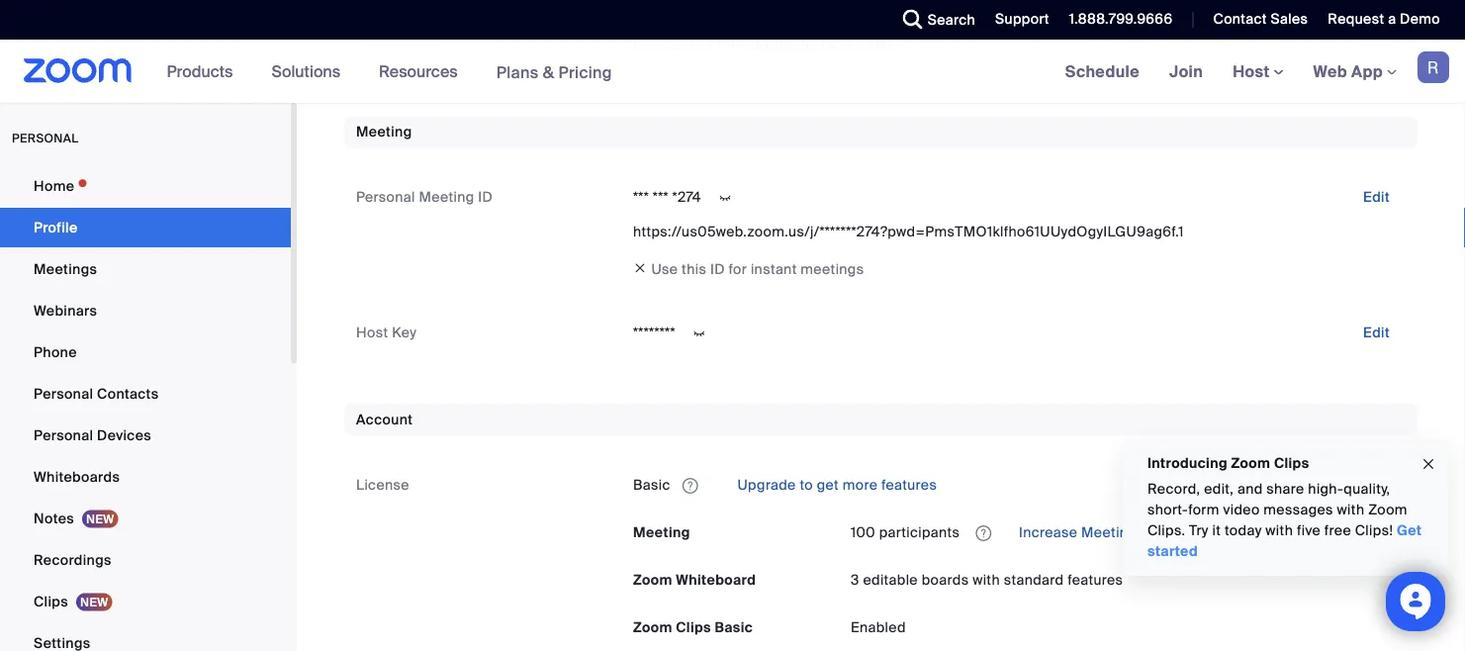 Task type: vqa. For each thing, say whether or not it's contained in the screenshot.
User Photo
no



Task type: locate. For each thing, give the bounding box(es) containing it.
1 horizontal spatial clips
[[676, 618, 711, 636]]

use left "this"
[[651, 260, 678, 278]]

close image
[[1421, 453, 1437, 476]]

support link
[[981, 0, 1055, 40], [995, 10, 1050, 28]]

1 horizontal spatial host
[[1233, 61, 1274, 82]]

0 vertical spatial clips
[[1274, 454, 1309, 472]]

video
[[1223, 501, 1260, 519]]

2 edit from the top
[[1363, 188, 1390, 206]]

whiteboards
[[34, 468, 120, 486]]

personal contacts
[[34, 384, 159, 403]]

with up free
[[1337, 501, 1365, 519]]

use for use 12-hour time (example: 02:00 pm)
[[633, 36, 660, 54]]

product information navigation
[[152, 40, 627, 104]]

use left 12-
[[633, 36, 660, 54]]

2 vertical spatial edit
[[1363, 323, 1390, 341]]

features inside application
[[882, 475, 937, 494]]

clips up share
[[1274, 454, 1309, 472]]

host left key
[[356, 323, 388, 341]]

with down messages
[[1266, 521, 1293, 540]]

solutions button
[[271, 40, 349, 103]]

clips down "zoom whiteboard"
[[676, 618, 711, 636]]

clips link
[[0, 582, 291, 621]]

with
[[1337, 501, 1365, 519], [1266, 521, 1293, 540], [973, 570, 1000, 589]]

meetings navigation
[[1050, 40, 1465, 104]]

basic left learn more about your license type icon
[[633, 475, 671, 494]]

2 vertical spatial edit button
[[1347, 317, 1406, 348]]

upgrade to get more features link
[[734, 475, 937, 494]]

use 12-hour time (example: 02:00 pm)
[[633, 36, 891, 54]]

2 vertical spatial clips
[[676, 618, 711, 636]]

schedule
[[1065, 61, 1140, 82]]

pm)
[[866, 36, 891, 54]]

1 vertical spatial clips
[[34, 592, 68, 610]]

clips down recordings
[[34, 592, 68, 610]]

edit
[[1363, 36, 1390, 54], [1363, 188, 1390, 206], [1363, 323, 1390, 341]]

0 horizontal spatial basic
[[633, 475, 671, 494]]

contact
[[1213, 10, 1267, 28]]

get
[[817, 475, 839, 494]]

0 horizontal spatial ***
[[633, 188, 649, 206]]

1 vertical spatial id
[[710, 260, 725, 278]]

personal
[[12, 131, 79, 146]]

use this id for instant meetings
[[651, 260, 864, 278]]

whiteboard
[[676, 570, 756, 589]]

personal for personal meeting id
[[356, 188, 415, 206]]

meeting
[[356, 123, 412, 141], [419, 188, 475, 206], [633, 523, 690, 541], [1082, 523, 1137, 541]]

0 vertical spatial personal
[[356, 188, 415, 206]]

application
[[633, 469, 1406, 501], [851, 516, 1406, 548]]

1.888.799.9666 button
[[1055, 0, 1178, 40], [1069, 10, 1173, 28]]

1 horizontal spatial basic
[[715, 618, 753, 636]]

zoom up and
[[1231, 454, 1271, 472]]

1 vertical spatial basic
[[715, 618, 753, 636]]

2 horizontal spatial clips
[[1274, 454, 1309, 472]]

started
[[1148, 542, 1198, 561]]

features down increase meeting capacity link
[[1068, 570, 1123, 589]]

products
[[167, 61, 233, 82]]

personal for personal contacts
[[34, 384, 93, 403]]

3 edit from the top
[[1363, 323, 1390, 341]]

********
[[633, 323, 676, 341]]

notes
[[34, 509, 74, 527]]

sales
[[1271, 10, 1308, 28]]

2 vertical spatial with
[[973, 570, 1000, 589]]

recordings
[[34, 551, 112, 569]]

id for this
[[710, 260, 725, 278]]

try
[[1189, 521, 1209, 540]]

1 vertical spatial edit button
[[1347, 182, 1406, 213]]

02:00
[[821, 36, 862, 54]]

2 vertical spatial personal
[[34, 426, 93, 444]]

0 horizontal spatial host
[[356, 323, 388, 341]]

0 vertical spatial features
[[882, 475, 937, 494]]

solutions
[[271, 61, 340, 82]]

plans & pricing link
[[496, 62, 612, 82], [496, 62, 612, 82]]

editable
[[863, 570, 918, 589]]

0 vertical spatial application
[[633, 469, 1406, 501]]

zoom clips basic
[[633, 618, 753, 636]]

schedule link
[[1050, 40, 1155, 103]]

1 horizontal spatial id
[[710, 260, 725, 278]]

request a demo link
[[1313, 0, 1465, 40], [1328, 10, 1441, 28]]

0 vertical spatial id
[[478, 188, 493, 206]]

show personal meeting id image
[[709, 189, 741, 207]]

personal meeting id
[[356, 188, 493, 206]]

0 vertical spatial edit
[[1363, 36, 1390, 54]]

meetings link
[[0, 249, 291, 289]]

1 vertical spatial application
[[851, 516, 1406, 548]]

1 horizontal spatial features
[[1068, 570, 1123, 589]]

profile picture image
[[1418, 51, 1450, 83]]

0 vertical spatial use
[[633, 36, 660, 54]]

get
[[1397, 521, 1422, 540]]

0 horizontal spatial with
[[973, 570, 1000, 589]]

2 *** from the left
[[653, 188, 669, 206]]

host inside meetings navigation
[[1233, 61, 1274, 82]]

host
[[1233, 61, 1274, 82], [356, 323, 388, 341]]

0 horizontal spatial clips
[[34, 592, 68, 610]]

1 vertical spatial personal
[[34, 384, 93, 403]]

1 vertical spatial edit
[[1363, 188, 1390, 206]]

participants
[[879, 523, 960, 541]]

features
[[882, 475, 937, 494], [1068, 570, 1123, 589]]

introducing
[[1148, 454, 1228, 472]]

zoom logo image
[[24, 58, 132, 83]]

edit,
[[1204, 480, 1234, 498]]

edit button for time format
[[1347, 29, 1406, 61]]

basic
[[633, 475, 671, 494], [715, 618, 753, 636]]

1.888.799.9666
[[1069, 10, 1173, 28]]

0 horizontal spatial id
[[478, 188, 493, 206]]

1 vertical spatial use
[[651, 260, 678, 278]]

edit button for personal meeting id
[[1347, 182, 1406, 213]]

search button
[[888, 0, 981, 40]]

hour
[[683, 36, 714, 54]]

pricing
[[559, 62, 612, 82]]

short-
[[1148, 501, 1188, 519]]

1 edit from the top
[[1363, 36, 1390, 54]]

id for meeting
[[478, 188, 493, 206]]

1 horizontal spatial ***
[[653, 188, 669, 206]]

1 vertical spatial features
[[1068, 570, 1123, 589]]

zoom
[[1231, 454, 1271, 472], [1369, 501, 1408, 519], [633, 570, 673, 589], [633, 618, 673, 636]]

products button
[[167, 40, 242, 103]]

to
[[800, 475, 813, 494]]

1 vertical spatial host
[[356, 323, 388, 341]]

today
[[1225, 521, 1262, 540]]

more
[[843, 475, 878, 494]]

banner containing products
[[0, 40, 1465, 104]]

a
[[1388, 10, 1396, 28]]

webinars
[[34, 301, 97, 320]]

0 vertical spatial edit button
[[1347, 29, 1406, 61]]

features up 100 participants
[[882, 475, 937, 494]]

2 horizontal spatial with
[[1337, 501, 1365, 519]]

host down contact sales
[[1233, 61, 1274, 82]]

with right boards at the right
[[973, 570, 1000, 589]]

request a demo
[[1328, 10, 1441, 28]]

application containing 100 participants
[[851, 516, 1406, 548]]

clips
[[1274, 454, 1309, 472], [34, 592, 68, 610], [676, 618, 711, 636]]

1 edit button from the top
[[1347, 29, 1406, 61]]

notes link
[[0, 499, 291, 538]]

basic down whiteboard
[[715, 618, 753, 636]]

0 vertical spatial host
[[1233, 61, 1274, 82]]

0 horizontal spatial features
[[882, 475, 937, 494]]

phone link
[[0, 332, 291, 372]]

clips inside personal menu menu
[[34, 592, 68, 610]]

plans
[[496, 62, 539, 82]]

banner
[[0, 40, 1465, 104]]

devices
[[97, 426, 151, 444]]

1 vertical spatial with
[[1266, 521, 1293, 540]]

free
[[1325, 521, 1352, 540]]

2 edit button from the top
[[1347, 182, 1406, 213]]

boards
[[922, 570, 969, 589]]

1 horizontal spatial with
[[1266, 521, 1293, 540]]

***
[[633, 188, 649, 206], [653, 188, 669, 206]]

plans & pricing
[[496, 62, 612, 82]]

zoom up the clips!
[[1369, 501, 1408, 519]]

record, edit, and share high-quality, short-form video messages with zoom clips. try it today with five free clips!
[[1148, 480, 1408, 540]]



Task type: describe. For each thing, give the bounding box(es) containing it.
format
[[393, 36, 441, 54]]

personal contacts link
[[0, 374, 291, 414]]

search
[[928, 10, 976, 29]]

profile link
[[0, 208, 291, 247]]

use for use this id for instant meetings
[[651, 260, 678, 278]]

join link
[[1155, 40, 1218, 103]]

home
[[34, 177, 74, 195]]

0 vertical spatial with
[[1337, 501, 1365, 519]]

support
[[995, 10, 1050, 28]]

account
[[356, 410, 413, 428]]

web
[[1314, 61, 1348, 82]]

contacts
[[97, 384, 159, 403]]

3 edit button from the top
[[1347, 317, 1406, 348]]

zoom whiteboard
[[633, 570, 756, 589]]

host key
[[356, 323, 417, 341]]

personal for personal devices
[[34, 426, 93, 444]]

app
[[1352, 61, 1383, 82]]

learn more about your license type image
[[681, 479, 700, 492]]

increase
[[1019, 523, 1078, 541]]

zoom down "zoom whiteboard"
[[633, 618, 673, 636]]

standard
[[1004, 570, 1064, 589]]

12-
[[664, 36, 683, 54]]

3
[[851, 570, 859, 589]]

personal devices
[[34, 426, 151, 444]]

get started link
[[1148, 521, 1422, 561]]

application containing basic
[[633, 469, 1406, 501]]

request
[[1328, 10, 1385, 28]]

messages
[[1264, 501, 1334, 519]]

resources
[[379, 61, 458, 82]]

personal menu menu
[[0, 166, 291, 651]]

meetings
[[34, 260, 97, 278]]

upgrade to get more features
[[734, 475, 937, 494]]

contact sales
[[1213, 10, 1308, 28]]

3 editable boards with standard features
[[851, 570, 1123, 589]]

time
[[356, 36, 389, 54]]

upgrade
[[738, 475, 796, 494]]

high-
[[1308, 480, 1344, 498]]

form
[[1188, 501, 1220, 519]]

meeting inside application
[[1082, 523, 1137, 541]]

host button
[[1233, 61, 1284, 82]]

edit for time format
[[1363, 36, 1390, 54]]

clips.
[[1148, 521, 1186, 540]]

100
[[851, 523, 876, 541]]

edit for personal meeting id
[[1363, 188, 1390, 206]]

*** *** *274
[[633, 188, 701, 206]]

recordings link
[[0, 540, 291, 580]]

zoom up zoom clips basic
[[633, 570, 673, 589]]

home link
[[0, 166, 291, 206]]

100 participants
[[851, 523, 960, 541]]

*274
[[672, 188, 701, 206]]

enabled
[[851, 618, 906, 636]]

show host key image
[[683, 324, 715, 342]]

demo
[[1400, 10, 1441, 28]]

host for host key
[[356, 323, 388, 341]]

learn more about your meeting license image
[[970, 524, 998, 542]]

introducing zoom clips
[[1148, 454, 1309, 472]]

https://us05web.zoom.us/j/*******274?pwd=pmstmo1klfho61uuydogyilgu9ag6f.1
[[633, 222, 1184, 240]]

key
[[392, 323, 417, 341]]

increase meeting capacity
[[1015, 523, 1204, 541]]

0 vertical spatial basic
[[633, 475, 671, 494]]

join
[[1170, 61, 1203, 82]]

record,
[[1148, 480, 1201, 498]]

increase meeting capacity link
[[1015, 523, 1204, 541]]

capacity
[[1141, 523, 1200, 541]]

profile
[[34, 218, 78, 236]]

share
[[1267, 480, 1305, 498]]

for
[[729, 260, 747, 278]]

host for host
[[1233, 61, 1274, 82]]

zoom inside record, edit, and share high-quality, short-form video messages with zoom clips. try it today with five free clips!
[[1369, 501, 1408, 519]]

(example:
[[751, 36, 817, 54]]

license
[[356, 475, 409, 494]]

1.888.799.9666 button up schedule
[[1055, 0, 1178, 40]]

and
[[1238, 480, 1263, 498]]

meetings
[[801, 260, 864, 278]]

personal devices link
[[0, 416, 291, 455]]

web app button
[[1314, 61, 1397, 82]]

time
[[717, 36, 748, 54]]

1.888.799.9666 button up schedule link
[[1069, 10, 1173, 28]]

quality,
[[1344, 480, 1390, 498]]

web app
[[1314, 61, 1383, 82]]

instant
[[751, 260, 797, 278]]

1 *** from the left
[[633, 188, 649, 206]]

clips!
[[1355, 521, 1393, 540]]

get started
[[1148, 521, 1422, 561]]

phone
[[34, 343, 77, 361]]

webinars link
[[0, 291, 291, 330]]



